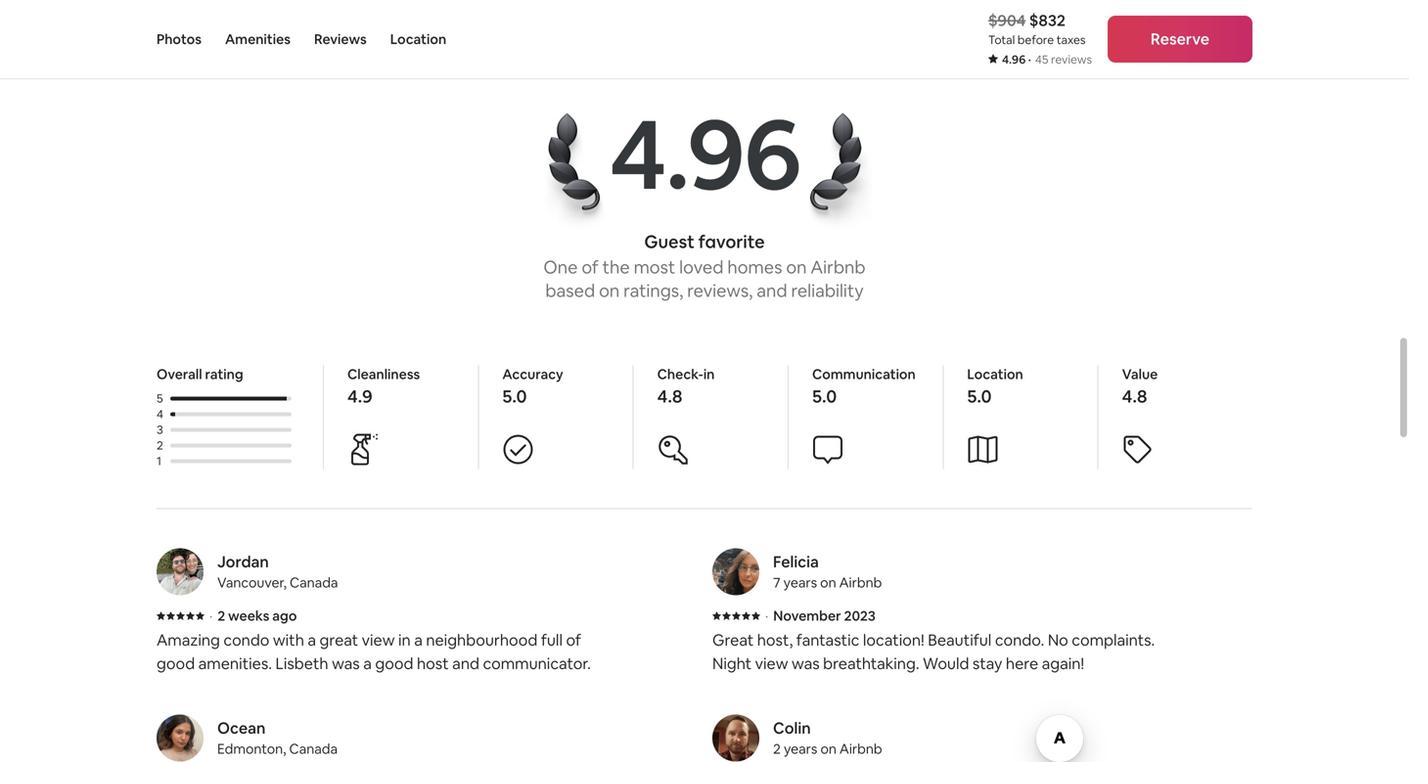 Task type: describe. For each thing, give the bounding box(es) containing it.
4.96 for 4.96 · 45 reviews
[[1002, 52, 1026, 67]]

guest
[[644, 230, 695, 253]]

0 vertical spatial 2
[[157, 438, 163, 453]]

0 horizontal spatial a
[[308, 630, 316, 650]]

stay
[[973, 654, 1003, 674]]

condo.
[[995, 630, 1045, 650]]

$904 $832 total before taxes
[[989, 10, 1086, 47]]

45
[[1036, 52, 1049, 67]]

on up reliability
[[786, 256, 807, 279]]

complaints.
[[1072, 630, 1155, 650]]

4.9
[[347, 385, 373, 408]]

cleanliness
[[347, 366, 420, 383]]

location button
[[390, 0, 447, 78]]

reviews
[[314, 30, 367, 48]]

ocean
[[217, 718, 266, 738]]

7
[[773, 574, 781, 592]]

airbnb for felicia
[[840, 574, 882, 592]]

canada for ocean
[[289, 740, 338, 758]]

on inside the "felicia 7 years on airbnb"
[[820, 574, 837, 592]]

great
[[320, 630, 358, 650]]

and inside guest favorite one of the most loved homes on airbnb based on ratings, reviews, and reliability
[[757, 279, 788, 302]]

of inside amazing condo with a great view in a neighbourhood full of good amenities. lisbeth was a good host and communicator.
[[566, 630, 581, 650]]

4.8 inside value 4.8
[[1122, 385, 1148, 408]]

great
[[713, 630, 754, 650]]

reserve button
[[1108, 16, 1253, 63]]

reserve
[[1151, 29, 1210, 49]]

in inside check-in 4.8
[[704, 366, 715, 383]]

photos button
[[157, 0, 202, 78]]

felicia 7 years on airbnb
[[773, 552, 882, 592]]

communicator.
[[483, 654, 591, 674]]

2 good from the left
[[375, 654, 414, 674]]

4.96 for 4.96
[[610, 90, 800, 218]]

condo
[[224, 630, 270, 650]]

with
[[273, 630, 304, 650]]

vancouver,
[[217, 574, 287, 592]]

favorite
[[698, 230, 765, 253]]

ratings,
[[624, 279, 684, 302]]

weeks
[[228, 607, 269, 625]]

2023
[[844, 607, 876, 625]]

host,
[[757, 630, 793, 650]]

before
[[1018, 32, 1054, 47]]

overall
[[157, 366, 202, 383]]

reviews
[[1051, 52, 1092, 67]]

3
[[157, 422, 163, 437]]

loved
[[679, 256, 724, 279]]

total
[[989, 32, 1015, 47]]

location for location 5.0
[[967, 366, 1024, 383]]

homes
[[728, 256, 783, 279]]

$832
[[1030, 10, 1066, 30]]

amazing condo with a great view in a neighbourhood full of good amenities. lisbeth was a good host and communicator.
[[157, 630, 591, 674]]

accuracy
[[502, 366, 563, 383]]

ocean edmonton, canada
[[217, 718, 338, 758]]

airbnb inside guest favorite one of the most loved homes on airbnb based on ratings, reviews, and reliability
[[811, 256, 866, 279]]

most
[[634, 256, 676, 279]]

location for location
[[390, 30, 447, 48]]

1
[[157, 454, 161, 469]]

guest favorite one of the most loved homes on airbnb based on ratings, reviews, and reliability
[[544, 230, 866, 302]]

location 5.0
[[967, 366, 1024, 408]]

communication 5.0
[[812, 366, 916, 408]]

ago
[[272, 607, 297, 625]]

here
[[1006, 654, 1039, 674]]

neighbourhood
[[426, 630, 538, 650]]

5.0 for location 5.0
[[967, 385, 992, 408]]

felicia
[[773, 552, 819, 572]]

edmonton,
[[217, 740, 286, 758]]

1 good from the left
[[157, 654, 195, 674]]

value 4.8
[[1122, 366, 1158, 408]]

amenities button
[[225, 0, 291, 78]]

lisbeth
[[275, 654, 329, 674]]

accuracy 5.0
[[502, 366, 563, 408]]

years for felicia
[[784, 574, 817, 592]]

· 2 weeks ago
[[209, 607, 297, 625]]



Task type: locate. For each thing, give the bounding box(es) containing it.
taxes
[[1057, 32, 1086, 47]]

2 down colin
[[773, 740, 781, 758]]

beautiful
[[928, 630, 992, 650]]

2 5.0 from the left
[[812, 385, 837, 408]]

2 horizontal spatial a
[[414, 630, 423, 650]]

1 vertical spatial and
[[452, 654, 480, 674]]

0 horizontal spatial of
[[566, 630, 581, 650]]

years inside the "felicia 7 years on airbnb"
[[784, 574, 817, 592]]

years
[[784, 574, 817, 592], [784, 740, 818, 758]]

years for colin
[[784, 740, 818, 758]]

years down the felicia
[[784, 574, 817, 592]]

1 horizontal spatial 5.0
[[812, 385, 837, 408]]

years down colin
[[784, 740, 818, 758]]

0 horizontal spatial in
[[398, 630, 411, 650]]

1 horizontal spatial and
[[757, 279, 788, 302]]

2 for ·
[[218, 607, 225, 625]]

view inside amazing condo with a great view in a neighbourhood full of good amenities. lisbeth was a good host and communicator.
[[362, 630, 395, 650]]

amazing
[[157, 630, 220, 650]]

· for amazing condo with a great view in a neighbourhood full of good amenities. lisbeth was a good host and communicator.
[[209, 607, 213, 625]]

2 horizontal spatial 5.0
[[967, 385, 992, 408]]

4.8 inside check-in 4.8
[[657, 385, 683, 408]]

1 vertical spatial of
[[566, 630, 581, 650]]

0 vertical spatial canada
[[290, 574, 338, 592]]

amenities
[[225, 30, 291, 48]]

fantastic
[[797, 630, 860, 650]]

1 horizontal spatial good
[[375, 654, 414, 674]]

1 vertical spatial 4.96
[[610, 90, 800, 218]]

colin
[[773, 718, 811, 738]]

value
[[1122, 366, 1158, 383]]

in
[[704, 366, 715, 383], [398, 630, 411, 650]]

2 horizontal spatial ·
[[1029, 52, 1032, 67]]

and inside amazing condo with a great view in a neighbourhood full of good amenities. lisbeth was a good host and communicator.
[[452, 654, 480, 674]]

0 horizontal spatial good
[[157, 654, 195, 674]]

· for great host, fantastic location! beautiful condo. no complaints. night view was breathtaking. would stay here again!
[[765, 607, 769, 625]]

0 vertical spatial view
[[362, 630, 395, 650]]

was down great
[[332, 654, 360, 674]]

1 vertical spatial airbnb
[[840, 574, 882, 592]]

canada for jordan
[[290, 574, 338, 592]]

5.0 inside location 5.0
[[967, 385, 992, 408]]

5.0 for communication 5.0
[[812, 385, 837, 408]]

of right full
[[566, 630, 581, 650]]

jordan vancouver, canada
[[217, 552, 338, 592]]

0 vertical spatial 4.96
[[1002, 52, 1026, 67]]

4.96
[[1002, 52, 1026, 67], [610, 90, 800, 218]]

airbnb inside the colin 2 years on airbnb
[[840, 740, 883, 758]]

breathtaking.
[[823, 654, 920, 674]]

4.96 · 45 reviews
[[1002, 52, 1092, 67]]

based
[[546, 279, 595, 302]]

1 horizontal spatial was
[[792, 654, 820, 674]]

2 inside the colin 2 years on airbnb
[[773, 740, 781, 758]]

1 horizontal spatial 4.96
[[1002, 52, 1026, 67]]

0 horizontal spatial view
[[362, 630, 395, 650]]

canada right edmonton,
[[289, 740, 338, 758]]

1 vertical spatial 2
[[218, 607, 225, 625]]

good left host
[[375, 654, 414, 674]]

again!
[[1042, 654, 1085, 674]]

list containing jordan
[[149, 549, 1261, 763]]

canada
[[290, 574, 338, 592], [289, 740, 338, 758]]

location
[[390, 30, 447, 48], [967, 366, 1024, 383]]

5.0 inside communication 5.0
[[812, 385, 837, 408]]

1 4.8 from the left
[[657, 385, 683, 408]]

· up the "amazing"
[[209, 607, 213, 625]]

4
[[157, 407, 163, 422]]

1 horizontal spatial 4.8
[[1122, 385, 1148, 408]]

1 vertical spatial canada
[[289, 740, 338, 758]]

2 down 3
[[157, 438, 163, 453]]

· november 2023
[[765, 607, 876, 625]]

0 vertical spatial of
[[582, 256, 599, 279]]

a left host
[[363, 654, 372, 674]]

reviews,
[[687, 279, 753, 302]]

0 horizontal spatial ·
[[209, 607, 213, 625]]

0 horizontal spatial was
[[332, 654, 360, 674]]

1 5.0 from the left
[[502, 385, 527, 408]]

5.0
[[502, 385, 527, 408], [812, 385, 837, 408], [967, 385, 992, 408]]

1 vertical spatial years
[[784, 740, 818, 758]]

reliability
[[791, 279, 864, 302]]

2 canada from the top
[[289, 740, 338, 758]]

airbnb down breathtaking.
[[840, 740, 883, 758]]

1 horizontal spatial view
[[755, 654, 789, 674]]

0 vertical spatial years
[[784, 574, 817, 592]]

in right great
[[398, 630, 411, 650]]

airbnb inside the "felicia 7 years on airbnb"
[[840, 574, 882, 592]]

and down neighbourhood
[[452, 654, 480, 674]]

canada inside the "ocean edmonton, canada"
[[289, 740, 338, 758]]

4.96 down total
[[1002, 52, 1026, 67]]

on down the
[[599, 279, 620, 302]]

4.96 up favorite
[[610, 90, 800, 218]]

great host, fantastic location! beautiful condo. no complaints. night view was breathtaking. would stay here again!
[[713, 630, 1155, 674]]

0 horizontal spatial 5.0
[[502, 385, 527, 408]]

check-
[[657, 366, 704, 383]]

colin 2 years on airbnb
[[773, 718, 883, 758]]

view down host,
[[755, 654, 789, 674]]

colin image
[[713, 715, 760, 762], [713, 715, 760, 762]]

amenities.
[[198, 654, 272, 674]]

jordan
[[217, 552, 269, 572]]

$904
[[989, 10, 1026, 30]]

one
[[544, 256, 578, 279]]

was inside great host, fantastic location! beautiful condo. no complaints. night view was breathtaking. would stay here again!
[[792, 654, 820, 674]]

0 horizontal spatial and
[[452, 654, 480, 674]]

was
[[332, 654, 360, 674], [792, 654, 820, 674]]

1 was from the left
[[332, 654, 360, 674]]

in inside amazing condo with a great view in a neighbourhood full of good amenities. lisbeth was a good host and communicator.
[[398, 630, 411, 650]]

2 for colin
[[773, 740, 781, 758]]

0 horizontal spatial location
[[390, 30, 447, 48]]

4.8 down value
[[1122, 385, 1148, 408]]

1 horizontal spatial location
[[967, 366, 1024, 383]]

a up host
[[414, 630, 423, 650]]

check-in 4.8
[[657, 366, 715, 408]]

was down fantastic at the right bottom
[[792, 654, 820, 674]]

on up · november 2023
[[820, 574, 837, 592]]

a right with
[[308, 630, 316, 650]]

2 vertical spatial 2
[[773, 740, 781, 758]]

airbnb up 2023
[[840, 574, 882, 592]]

view inside great host, fantastic location! beautiful condo. no complaints. night view was breathtaking. would stay here again!
[[755, 654, 789, 674]]

2 years from the top
[[784, 740, 818, 758]]

·
[[1029, 52, 1032, 67], [209, 607, 213, 625], [765, 607, 769, 625]]

november
[[774, 607, 841, 625]]

the
[[603, 256, 630, 279]]

overall rating
[[157, 366, 243, 383]]

0 horizontal spatial 2
[[157, 438, 163, 453]]

1 horizontal spatial 2
[[218, 607, 225, 625]]

location!
[[863, 630, 925, 650]]

5
[[157, 391, 163, 406]]

airbnb for colin
[[840, 740, 883, 758]]

in down reviews,
[[704, 366, 715, 383]]

canada up ago
[[290, 574, 338, 592]]

1 horizontal spatial a
[[363, 654, 372, 674]]

1 canada from the top
[[290, 574, 338, 592]]

· left 45
[[1029, 52, 1032, 67]]

night
[[713, 654, 752, 674]]

1 horizontal spatial in
[[704, 366, 715, 383]]

3 5.0 from the left
[[967, 385, 992, 408]]

ocean image
[[157, 715, 204, 762], [157, 715, 204, 762]]

view right great
[[362, 630, 395, 650]]

good down the "amazing"
[[157, 654, 195, 674]]

list
[[149, 549, 1261, 763]]

full
[[541, 630, 563, 650]]

1 horizontal spatial ·
[[765, 607, 769, 625]]

4.8
[[657, 385, 683, 408], [1122, 385, 1148, 408]]

rating
[[205, 366, 243, 383]]

view
[[362, 630, 395, 650], [755, 654, 789, 674]]

felicia image
[[713, 549, 760, 596], [713, 549, 760, 596]]

1 horizontal spatial of
[[582, 256, 599, 279]]

no
[[1048, 630, 1069, 650]]

1 vertical spatial in
[[398, 630, 411, 650]]

reviews button
[[314, 0, 367, 78]]

0 vertical spatial location
[[390, 30, 447, 48]]

canada inside jordan vancouver, canada
[[290, 574, 338, 592]]

airbnb up reliability
[[811, 256, 866, 279]]

0 vertical spatial airbnb
[[811, 256, 866, 279]]

on down breathtaking.
[[821, 740, 837, 758]]

host
[[417, 654, 449, 674]]

0 horizontal spatial 4.96
[[610, 90, 800, 218]]

and down homes
[[757, 279, 788, 302]]

cleanliness 4.9
[[347, 366, 420, 408]]

on inside the colin 2 years on airbnb
[[821, 740, 837, 758]]

jordan image
[[157, 549, 204, 596], [157, 549, 204, 596]]

good
[[157, 654, 195, 674], [375, 654, 414, 674]]

and
[[757, 279, 788, 302], [452, 654, 480, 674]]

2 vertical spatial airbnb
[[840, 740, 883, 758]]

was inside amazing condo with a great view in a neighbourhood full of good amenities. lisbeth was a good host and communicator.
[[332, 654, 360, 674]]

2 horizontal spatial 2
[[773, 740, 781, 758]]

· up host,
[[765, 607, 769, 625]]

photos
[[157, 30, 202, 48]]

communication
[[812, 366, 916, 383]]

2
[[157, 438, 163, 453], [218, 607, 225, 625], [773, 740, 781, 758]]

2 left weeks
[[218, 607, 225, 625]]

5.0 inside "accuracy 5.0"
[[502, 385, 527, 408]]

on
[[786, 256, 807, 279], [599, 279, 620, 302], [820, 574, 837, 592], [821, 740, 837, 758]]

2 4.8 from the left
[[1122, 385, 1148, 408]]

1 years from the top
[[784, 574, 817, 592]]

1 vertical spatial location
[[967, 366, 1024, 383]]

would
[[923, 654, 969, 674]]

4.8 down check-
[[657, 385, 683, 408]]

years inside the colin 2 years on airbnb
[[784, 740, 818, 758]]

0 vertical spatial and
[[757, 279, 788, 302]]

5.0 for accuracy 5.0
[[502, 385, 527, 408]]

1 vertical spatial view
[[755, 654, 789, 674]]

2 was from the left
[[792, 654, 820, 674]]

of inside guest favorite one of the most loved homes on airbnb based on ratings, reviews, and reliability
[[582, 256, 599, 279]]

0 vertical spatial in
[[704, 366, 715, 383]]

of left the
[[582, 256, 599, 279]]

of
[[582, 256, 599, 279], [566, 630, 581, 650]]

0 horizontal spatial 4.8
[[657, 385, 683, 408]]



Task type: vqa. For each thing, say whether or not it's contained in the screenshot.
bottom Location
yes



